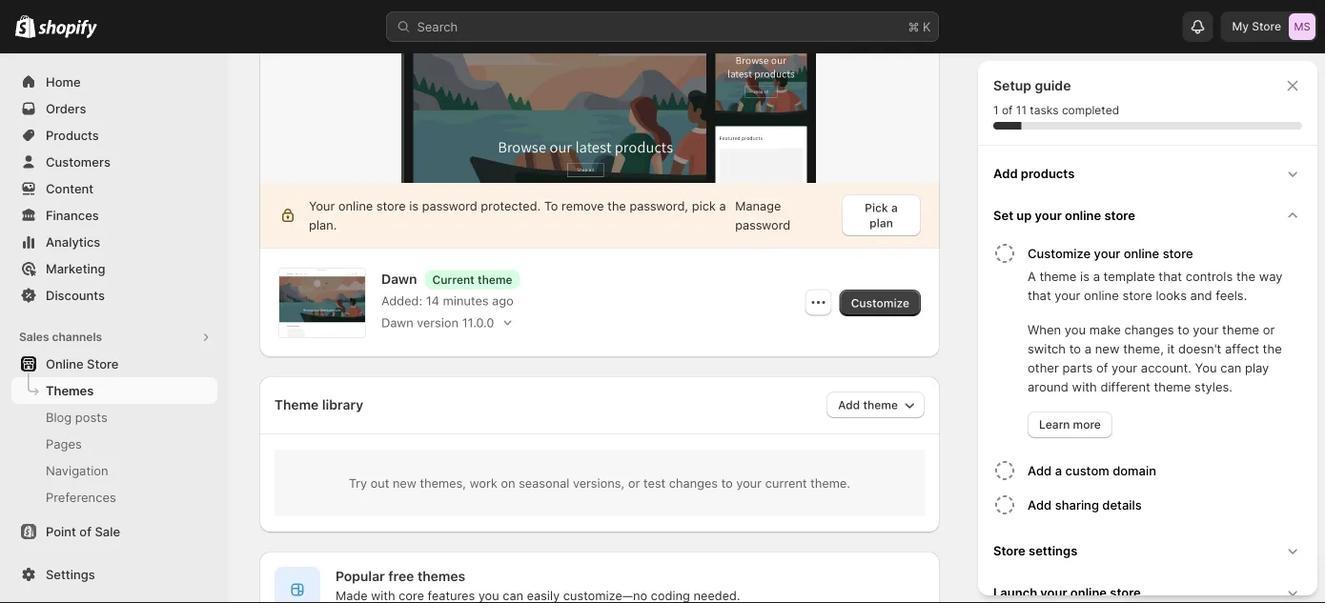 Task type: vqa. For each thing, say whether or not it's contained in the screenshot.
Setup Guide
yes



Task type: locate. For each thing, give the bounding box(es) containing it.
orders
[[46, 101, 86, 116]]

completed
[[1062, 103, 1120, 117]]

2 horizontal spatial store
[[1252, 20, 1282, 33]]

1 of 11 tasks completed
[[994, 103, 1120, 117]]

0 vertical spatial a
[[1094, 269, 1101, 284]]

guide
[[1035, 78, 1071, 94]]

online
[[1065, 208, 1102, 223], [1124, 246, 1160, 261], [1084, 288, 1119, 303], [1071, 586, 1107, 600]]

parts
[[1063, 360, 1093, 375]]

0 horizontal spatial the
[[1237, 269, 1256, 284]]

play
[[1246, 360, 1270, 375]]

set up your online store button
[[986, 195, 1310, 237]]

add products
[[994, 166, 1075, 181]]

settings
[[1029, 544, 1078, 558]]

blog posts
[[46, 410, 108, 425]]

channels
[[52, 330, 102, 344]]

point of sale link
[[11, 519, 217, 545]]

theme up affect
[[1223, 322, 1260, 337]]

2 horizontal spatial a
[[1094, 269, 1101, 284]]

products
[[46, 128, 99, 143]]

1 horizontal spatial store
[[994, 544, 1026, 558]]

online down 'settings'
[[1071, 586, 1107, 600]]

⌘
[[908, 19, 920, 34]]

apps
[[19, 567, 48, 581]]

theme down customize in the right of the page
[[1040, 269, 1077, 284]]

0 horizontal spatial of
[[79, 525, 92, 539]]

sharing
[[1055, 498, 1099, 513]]

home link
[[11, 69, 217, 95]]

0 horizontal spatial to
[[1070, 341, 1082, 356]]

that up looks
[[1159, 269, 1183, 284]]

store for online store
[[87, 357, 119, 371]]

navigation
[[46, 463, 108, 478]]

1 vertical spatial a
[[1085, 341, 1092, 356]]

your down is
[[1055, 288, 1081, 303]]

custom
[[1066, 463, 1110, 478]]

blog
[[46, 410, 72, 425]]

your right launch
[[1041, 586, 1068, 600]]

that down a at the top right
[[1028, 288, 1052, 303]]

add sharing details
[[1028, 498, 1142, 513]]

1 vertical spatial add
[[1028, 463, 1052, 478]]

add up set
[[994, 166, 1018, 181]]

to
[[1178, 322, 1190, 337], [1070, 341, 1082, 356]]

launch your online store
[[994, 586, 1141, 600]]

the
[[1237, 269, 1256, 284], [1263, 341, 1282, 356]]

online down is
[[1084, 288, 1119, 303]]

different
[[1101, 380, 1151, 394]]

you
[[1065, 322, 1086, 337]]

add right the mark add sharing details as done icon
[[1028, 498, 1052, 513]]

2 vertical spatial of
[[79, 525, 92, 539]]

1 vertical spatial store
[[87, 357, 119, 371]]

0 vertical spatial to
[[1178, 322, 1190, 337]]

1 horizontal spatial of
[[1002, 103, 1013, 117]]

around
[[1028, 380, 1069, 394]]

mark add a custom domain as done image
[[994, 460, 1017, 483]]

up
[[1017, 208, 1032, 223]]

content
[[46, 181, 94, 196]]

add
[[994, 166, 1018, 181], [1028, 463, 1052, 478], [1028, 498, 1052, 513]]

add right the mark add a custom domain as done icon at right bottom
[[1028, 463, 1052, 478]]

learn more link
[[1028, 412, 1113, 439]]

of right 1
[[1002, 103, 1013, 117]]

preferences link
[[11, 484, 217, 511]]

is
[[1081, 269, 1090, 284]]

customers link
[[11, 149, 217, 175]]

0 vertical spatial store
[[1252, 20, 1282, 33]]

0 vertical spatial add
[[994, 166, 1018, 181]]

theme down account.
[[1154, 380, 1192, 394]]

point
[[46, 525, 76, 539]]

analytics
[[46, 235, 100, 249]]

apps button
[[11, 561, 217, 587]]

0 horizontal spatial a
[[1055, 463, 1062, 478]]

setup
[[994, 78, 1032, 94]]

of
[[1002, 103, 1013, 117], [1097, 360, 1109, 375], [79, 525, 92, 539]]

settings link
[[11, 562, 217, 588]]

of left sale
[[79, 525, 92, 539]]

2 vertical spatial store
[[994, 544, 1026, 558]]

2 vertical spatial add
[[1028, 498, 1052, 513]]

2 vertical spatial a
[[1055, 463, 1062, 478]]

a left 'new'
[[1085, 341, 1092, 356]]

add for add a custom domain
[[1028, 463, 1052, 478]]

add sharing details button
[[1028, 488, 1310, 523]]

store up launch
[[994, 544, 1026, 558]]

0 horizontal spatial theme
[[1040, 269, 1077, 284]]

a left custom
[[1055, 463, 1062, 478]]

changes
[[1125, 322, 1175, 337]]

a
[[1028, 269, 1036, 284]]

your inside button
[[1094, 246, 1121, 261]]

discounts link
[[11, 282, 217, 309]]

and
[[1191, 288, 1213, 303]]

add a custom domain
[[1028, 463, 1157, 478]]

to down the 'you'
[[1070, 341, 1082, 356]]

1 vertical spatial of
[[1097, 360, 1109, 375]]

2 horizontal spatial of
[[1097, 360, 1109, 375]]

store down template
[[1123, 288, 1153, 303]]

2 vertical spatial theme
[[1154, 380, 1192, 394]]

themes link
[[11, 378, 217, 404]]

add products button
[[986, 153, 1310, 195]]

store settings
[[994, 544, 1078, 558]]

your up template
[[1094, 246, 1121, 261]]

of inside point of sale link
[[79, 525, 92, 539]]

store inside a theme is a template that controls the way that your online store looks and feels.
[[1123, 288, 1153, 303]]

1 horizontal spatial theme
[[1154, 380, 1192, 394]]

online inside a theme is a template that controls the way that your online store looks and feels.
[[1084, 288, 1119, 303]]

way
[[1259, 269, 1283, 284]]

store
[[1252, 20, 1282, 33], [87, 357, 119, 371], [994, 544, 1026, 558]]

the inside a theme is a template that controls the way that your online store looks and feels.
[[1237, 269, 1256, 284]]

customize your online store button
[[1028, 237, 1310, 267]]

it
[[1168, 341, 1175, 356]]

store up controls
[[1163, 246, 1194, 261]]

when you make changes to your theme or switch to a new theme, it doesn't affect the other parts of your account. you can play around with different theme styles.
[[1028, 322, 1282, 394]]

your
[[1035, 208, 1062, 223], [1094, 246, 1121, 261], [1055, 288, 1081, 303], [1193, 322, 1219, 337], [1112, 360, 1138, 375], [1041, 586, 1068, 600]]

new
[[1096, 341, 1120, 356]]

1 horizontal spatial the
[[1263, 341, 1282, 356]]

1 horizontal spatial that
[[1159, 269, 1183, 284]]

learn
[[1039, 418, 1070, 432]]

online up template
[[1124, 246, 1160, 261]]

a
[[1094, 269, 1101, 284], [1085, 341, 1092, 356], [1055, 463, 1062, 478]]

with
[[1072, 380, 1097, 394]]

of down 'new'
[[1097, 360, 1109, 375]]

0 vertical spatial that
[[1159, 269, 1183, 284]]

store right my
[[1252, 20, 1282, 33]]

details
[[1103, 498, 1142, 513]]

the down or
[[1263, 341, 1282, 356]]

template
[[1104, 269, 1156, 284]]

themes
[[46, 383, 94, 398]]

store down the sales channels button on the bottom left of page
[[87, 357, 119, 371]]

theme
[[1040, 269, 1077, 284], [1223, 322, 1260, 337], [1154, 380, 1192, 394]]

0 horizontal spatial store
[[87, 357, 119, 371]]

0 vertical spatial of
[[1002, 103, 1013, 117]]

shopify image
[[15, 15, 36, 38]]

1 vertical spatial the
[[1263, 341, 1282, 356]]

a right is
[[1094, 269, 1101, 284]]

to up doesn't
[[1178, 322, 1190, 337]]

0 vertical spatial the
[[1237, 269, 1256, 284]]

online up customize in the right of the page
[[1065, 208, 1102, 223]]

11
[[1016, 103, 1027, 117]]

online store link
[[11, 351, 217, 378]]

online inside customize your online store button
[[1124, 246, 1160, 261]]

1 vertical spatial theme
[[1223, 322, 1260, 337]]

0 vertical spatial theme
[[1040, 269, 1077, 284]]

1 horizontal spatial a
[[1085, 341, 1092, 356]]

0 horizontal spatial that
[[1028, 288, 1052, 303]]

the up 'feels.'
[[1237, 269, 1256, 284]]



Task type: describe. For each thing, give the bounding box(es) containing it.
store inside button
[[994, 544, 1026, 558]]

theme,
[[1124, 341, 1164, 356]]

home
[[46, 74, 81, 89]]

marketing link
[[11, 256, 217, 282]]

of inside when you make changes to your theme or switch to a new theme, it doesn't affect the other parts of your account. you can play around with different theme styles.
[[1097, 360, 1109, 375]]

add for add sharing details
[[1028, 498, 1052, 513]]

or
[[1263, 322, 1275, 337]]

discounts
[[46, 288, 105, 303]]

add for add products
[[994, 166, 1018, 181]]

mark customize your online store as done image
[[994, 242, 1017, 265]]

online
[[46, 357, 84, 371]]

doesn't
[[1179, 341, 1222, 356]]

sales channels
[[19, 330, 102, 344]]

products link
[[11, 122, 217, 149]]

a inside a theme is a template that controls the way that your online store looks and feels.
[[1094, 269, 1101, 284]]

my store image
[[1289, 13, 1316, 40]]

account.
[[1141, 360, 1192, 375]]

1
[[994, 103, 999, 117]]

online store
[[46, 357, 119, 371]]

styles.
[[1195, 380, 1233, 394]]

learn more
[[1039, 418, 1101, 432]]

your inside a theme is a template that controls the way that your online store looks and feels.
[[1055, 288, 1081, 303]]

add a custom domain button
[[1028, 454, 1310, 488]]

domain
[[1113, 463, 1157, 478]]

launch your online store button
[[986, 572, 1310, 604]]

customize your online store element
[[990, 267, 1310, 439]]

looks
[[1156, 288, 1187, 303]]

settings
[[46, 567, 95, 582]]

launch
[[994, 586, 1038, 600]]

other
[[1028, 360, 1059, 375]]

the inside when you make changes to your theme or switch to a new theme, it doesn't affect the other parts of your account. you can play around with different theme styles.
[[1263, 341, 1282, 356]]

your up doesn't
[[1193, 322, 1219, 337]]

search
[[417, 19, 458, 34]]

customers
[[46, 154, 111, 169]]

store settings button
[[986, 530, 1310, 572]]

my store
[[1233, 20, 1282, 33]]

pages link
[[11, 431, 217, 458]]

online inside launch your online store button
[[1071, 586, 1107, 600]]

tasks
[[1030, 103, 1059, 117]]

switch
[[1028, 341, 1066, 356]]

controls
[[1186, 269, 1233, 284]]

customize
[[1028, 246, 1091, 261]]

a inside button
[[1055, 463, 1062, 478]]

finances link
[[11, 202, 217, 229]]

when
[[1028, 322, 1062, 337]]

2 horizontal spatial theme
[[1223, 322, 1260, 337]]

your right up
[[1035, 208, 1062, 223]]

store for my store
[[1252, 20, 1282, 33]]

shopify image
[[38, 20, 97, 39]]

content link
[[11, 175, 217, 202]]

pages
[[46, 437, 82, 452]]

1 vertical spatial to
[[1070, 341, 1082, 356]]

a inside when you make changes to your theme or switch to a new theme, it doesn't affect the other parts of your account. you can play around with different theme styles.
[[1085, 341, 1092, 356]]

online inside set up your online store button
[[1065, 208, 1102, 223]]

store inside button
[[1163, 246, 1194, 261]]

a theme is a template that controls the way that your online store looks and feels.
[[1028, 269, 1283, 303]]

analytics link
[[11, 229, 217, 256]]

can
[[1221, 360, 1242, 375]]

orders link
[[11, 95, 217, 122]]

navigation link
[[11, 458, 217, 484]]

mark add sharing details as done image
[[994, 494, 1017, 517]]

point of sale
[[46, 525, 120, 539]]

setup guide
[[994, 78, 1071, 94]]

set up your online store
[[994, 208, 1136, 223]]

you
[[1195, 360, 1217, 375]]

1 vertical spatial that
[[1028, 288, 1052, 303]]

setup guide dialog
[[978, 61, 1318, 604]]

marketing
[[46, 261, 105, 276]]

preferences
[[46, 490, 116, 505]]

products
[[1021, 166, 1075, 181]]

k
[[923, 19, 931, 34]]

theme inside a theme is a template that controls the way that your online store looks and feels.
[[1040, 269, 1077, 284]]

1 horizontal spatial to
[[1178, 322, 1190, 337]]

sales channels button
[[11, 324, 217, 351]]

point of sale button
[[0, 519, 229, 545]]

store up customize your online store on the right
[[1105, 208, 1136, 223]]

store down store settings button
[[1110, 586, 1141, 600]]

affect
[[1225, 341, 1260, 356]]

sale
[[95, 525, 120, 539]]

of for 11
[[1002, 103, 1013, 117]]

feels.
[[1216, 288, 1248, 303]]

your up different
[[1112, 360, 1138, 375]]

make
[[1090, 322, 1121, 337]]

⌘ k
[[908, 19, 931, 34]]

posts
[[75, 410, 108, 425]]

of for sale
[[79, 525, 92, 539]]

customize your online store
[[1028, 246, 1194, 261]]

my
[[1233, 20, 1249, 33]]



